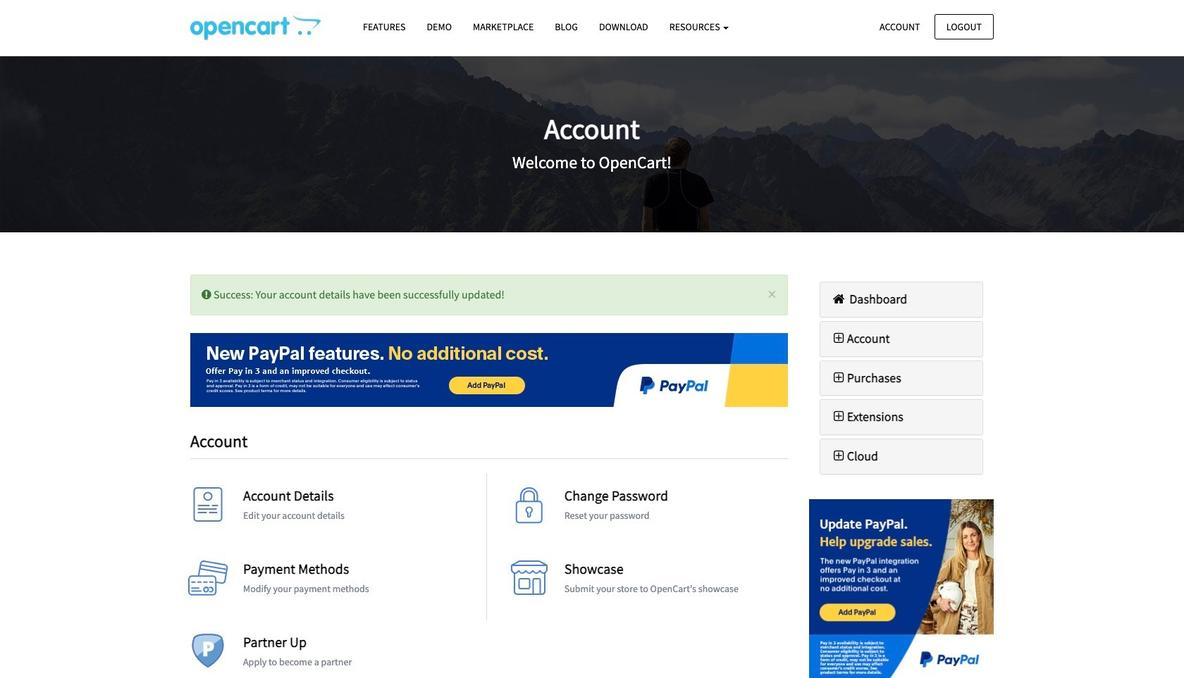 Task type: locate. For each thing, give the bounding box(es) containing it.
1 vertical spatial paypal image
[[809, 500, 994, 679]]

exclamation circle image
[[202, 289, 211, 300]]

1 horizontal spatial paypal image
[[809, 500, 994, 679]]

paypal image
[[190, 333, 788, 407], [809, 500, 994, 679]]

plus square o image
[[831, 372, 847, 385], [831, 411, 847, 424], [831, 451, 847, 463]]

1 plus square o image from the top
[[831, 372, 847, 385]]

2 vertical spatial plus square o image
[[831, 451, 847, 463]]

1 vertical spatial plus square o image
[[831, 411, 847, 424]]

change password image
[[508, 488, 550, 530]]

0 vertical spatial paypal image
[[190, 333, 788, 407]]

0 vertical spatial plus square o image
[[831, 372, 847, 385]]

3 plus square o image from the top
[[831, 451, 847, 463]]

2 plus square o image from the top
[[831, 411, 847, 424]]

apply to become a partner image
[[187, 635, 229, 677]]



Task type: vqa. For each thing, say whether or not it's contained in the screenshot.
message
no



Task type: describe. For each thing, give the bounding box(es) containing it.
home image
[[831, 293, 847, 306]]

showcase image
[[508, 561, 550, 604]]

plus square o image
[[831, 333, 847, 345]]

payment methods image
[[187, 561, 229, 604]]

opencart - your account image
[[190, 15, 321, 40]]

0 horizontal spatial paypal image
[[190, 333, 788, 407]]

account image
[[187, 488, 229, 530]]



